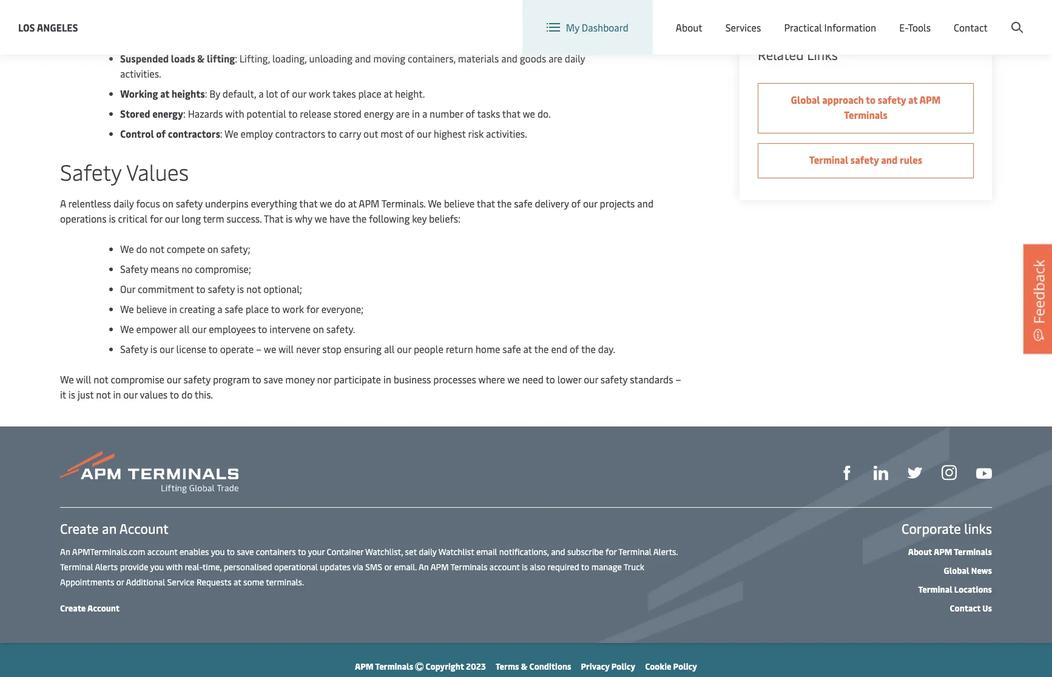 Task type: locate. For each thing, give the bounding box(es) containing it.
1 horizontal spatial on
[[207, 242, 218, 255]]

delivery
[[535, 197, 569, 210]]

1 vertical spatial will
[[76, 373, 91, 386]]

real-
[[185, 561, 202, 572]]

number
[[430, 107, 463, 120]]

compromise
[[111, 373, 164, 386]]

account inside 'link'
[[993, 11, 1029, 24]]

corporate links
[[902, 519, 992, 537]]

our commitment to safety is not optional;
[[120, 282, 302, 295]]

do inside a relentless daily focus on safety underpins everything that we do at apm terminals. we believe that the safe delivery of our projects and operations is critical for our long term success. that is why we have the following key beliefs:
[[335, 197, 346, 210]]

1 horizontal spatial have
[[329, 212, 350, 225]]

are right goods
[[549, 52, 562, 65]]

cookie
[[645, 660, 671, 672]]

rules
[[900, 153, 922, 166]]

global inside global approach to safety at apm terminals
[[791, 93, 820, 106]]

2 vertical spatial do
[[181, 388, 192, 401]]

0 horizontal spatial believe
[[136, 302, 167, 316]]

1 horizontal spatial do
[[181, 388, 192, 401]]

and up required at right
[[551, 545, 565, 557]]

control
[[120, 127, 154, 140]]

0 vertical spatial on
[[162, 197, 173, 210]]

1 vertical spatial contact
[[950, 602, 981, 613]]

dashboard
[[582, 21, 628, 34]]

optional;
[[263, 282, 302, 295]]

equipment
[[341, 17, 388, 30]]

conditions
[[529, 660, 571, 672]]

2 vertical spatial daily
[[419, 545, 437, 557]]

shape link
[[840, 464, 854, 480]]

1 horizontal spatial an
[[419, 561, 429, 572]]

1 horizontal spatial you
[[211, 545, 225, 557]]

0 horizontal spatial moving
[[373, 52, 405, 65]]

on
[[162, 197, 173, 210], [207, 242, 218, 255], [313, 322, 324, 336]]

we up beliefs: on the left top
[[428, 197, 442, 210]]

not
[[150, 242, 164, 255], [246, 282, 261, 295], [94, 373, 108, 386], [96, 388, 111, 401]]

we left empower
[[120, 322, 134, 336]]

goods
[[520, 52, 546, 65]]

everyone;
[[321, 302, 364, 316]]

at inside the an apmterminals.com account enables you to save containers to your container watchlist, set daily watchlist email notifications, and subscribe for terminal alerts. terminal alerts provide you with real-time, personalised operational updates via sms or email. an apm terminals account is also required to manage truck appointments or additional service requests at some terminals.
[[234, 576, 241, 587]]

safety;
[[221, 242, 250, 255]]

at
[[160, 87, 169, 100], [384, 87, 393, 100], [908, 93, 918, 106], [348, 197, 357, 210], [523, 343, 532, 356], [234, 576, 241, 587]]

0 vertical spatial &
[[197, 52, 205, 65]]

following
[[369, 212, 410, 225]]

account
[[147, 545, 177, 557], [490, 561, 520, 572]]

you tube link
[[976, 464, 992, 480]]

2 vertical spatial safety
[[120, 343, 148, 356]]

apm
[[920, 93, 941, 106], [359, 197, 379, 210], [934, 545, 952, 557], [431, 561, 449, 572], [355, 660, 374, 672]]

safety inside global approach to safety at apm terminals
[[878, 93, 906, 106]]

0 horizontal spatial –
[[256, 343, 262, 356]]

operate
[[220, 343, 254, 356]]

1 vertical spatial have
[[329, 212, 350, 225]]

0 horizontal spatial you
[[150, 561, 164, 572]]

1 horizontal spatial that
[[477, 197, 495, 210]]

in left business on the bottom
[[383, 373, 391, 386]]

save up "personalised" on the bottom left of page
[[237, 545, 254, 557]]

daily right set
[[419, 545, 437, 557]]

energy up out
[[364, 107, 394, 120]]

apm inside a relentless daily focus on safety underpins everything that we do at apm terminals. we believe that the safe delivery of our projects and operations is critical for our long term success. that is why we have the following key beliefs:
[[359, 197, 379, 210]]

1 horizontal spatial all
[[384, 343, 395, 356]]

1 horizontal spatial save
[[264, 373, 283, 386]]

– right operate
[[256, 343, 262, 356]]

0 horizontal spatial have
[[208, 17, 228, 30]]

policy right the "cookie"
[[673, 660, 697, 672]]

you up time,
[[211, 545, 225, 557]]

and down : we have a lot of specialized heavy equipment and vehicles moving around our operations continuously.
[[355, 52, 371, 65]]

0 horizontal spatial activities.
[[120, 67, 161, 80]]

our right around
[[514, 17, 528, 30]]

money
[[285, 373, 315, 386]]

feedback
[[1029, 260, 1048, 324]]

terminals.
[[266, 576, 304, 587]]

terms
[[496, 660, 519, 672]]

lot inside : we have a lot of specialized heavy equipment and vehicles moving around our operations continuously.
[[238, 17, 250, 30]]

daily down my
[[565, 52, 585, 65]]

2 vertical spatial on
[[313, 322, 324, 336]]

to right need
[[546, 373, 555, 386]]

believe inside a relentless daily focus on safety underpins everything that we do at apm terminals. we believe that the safe delivery of our projects and operations is critical for our long term success. that is why we have the following key beliefs:
[[444, 197, 475, 210]]

0 horizontal spatial are
[[396, 107, 410, 120]]

0 vertical spatial lot
[[238, 17, 250, 30]]

creating
[[179, 302, 215, 316]]

work up intervene
[[282, 302, 304, 316]]

1 horizontal spatial with
[[225, 107, 244, 120]]

0 horizontal spatial work
[[282, 302, 304, 316]]

or right sms
[[384, 561, 392, 572]]

1 horizontal spatial will
[[279, 343, 294, 356]]

1 horizontal spatial &
[[521, 660, 528, 672]]

safe right home
[[503, 343, 521, 356]]

are down height.
[[396, 107, 410, 120]]

values
[[126, 157, 189, 186]]

0 horizontal spatial for
[[150, 212, 162, 225]]

0 vertical spatial account
[[993, 11, 1029, 24]]

work up release
[[309, 87, 330, 100]]

1 vertical spatial with
[[166, 561, 183, 572]]

account
[[993, 11, 1029, 24], [119, 519, 169, 537], [87, 602, 120, 613]]

intervene
[[270, 322, 311, 336]]

1 horizontal spatial –
[[676, 373, 681, 386]]

we inside a relentless daily focus on safety underpins everything that we do at apm terminals. we believe that the safe delivery of our projects and operations is critical for our long term success. that is why we have the following key beliefs:
[[428, 197, 442, 210]]

0 horizontal spatial on
[[162, 197, 173, 210]]

or
[[384, 561, 392, 572], [116, 576, 124, 587]]

processes
[[433, 373, 476, 386]]

0 vertical spatial have
[[208, 17, 228, 30]]

the left the "following"
[[352, 212, 367, 225]]

notifications,
[[499, 545, 549, 557]]

lot
[[238, 17, 250, 30], [266, 87, 278, 100]]

e-tools
[[899, 21, 931, 34]]

safe left delivery
[[514, 197, 532, 210]]

of right delivery
[[571, 197, 581, 210]]

save left money
[[264, 373, 283, 386]]

to left your
[[298, 545, 306, 557]]

1 vertical spatial about
[[908, 545, 932, 557]]

on right 'focus'
[[162, 197, 173, 210]]

e-tools button
[[899, 0, 931, 55]]

0 vertical spatial save
[[264, 373, 283, 386]]

contact us
[[950, 602, 992, 613]]

1 vertical spatial daily
[[113, 197, 134, 210]]

we believe in creating a safe place to work for everyone;
[[120, 302, 364, 316]]

container
[[327, 545, 363, 557]]

moving left around
[[446, 17, 478, 30]]

0 vertical spatial daily
[[565, 52, 585, 65]]

carry
[[339, 127, 361, 140]]

the left delivery
[[497, 197, 512, 210]]

terminal safety and rules
[[809, 153, 922, 166]]

1 vertical spatial on
[[207, 242, 218, 255]]

or down provide
[[116, 576, 124, 587]]

global for safety values
[[791, 93, 820, 106]]

1 vertical spatial lot
[[266, 87, 278, 100]]

and left vehicles
[[391, 17, 407, 30]]

all up license
[[179, 322, 190, 336]]

activities. down tasks
[[486, 127, 527, 140]]

that for number
[[502, 107, 520, 120]]

are inside : lifting, loading, unloading and moving containers, materials and goods are daily activities.
[[549, 52, 562, 65]]

contact for contact us
[[950, 602, 981, 613]]

0 vertical spatial activities.
[[120, 67, 161, 80]]

safety.
[[326, 322, 355, 336]]

0 horizontal spatial with
[[166, 561, 183, 572]]

1 vertical spatial account
[[490, 561, 520, 572]]

1 vertical spatial you
[[150, 561, 164, 572]]

and inside the an apmterminals.com account enables you to save containers to your container watchlist, set daily watchlist email notifications, and subscribe for terminal alerts. terminal alerts provide you with real-time, personalised operational updates via sms or email. an apm terminals account is also required to manage truck appointments or additional service requests at some terminals.
[[551, 545, 565, 557]]

approach
[[822, 93, 864, 106]]

account right contact dropdown button at the right of page
[[993, 11, 1029, 24]]

to left intervene
[[258, 322, 267, 336]]

0 horizontal spatial contractors
[[168, 127, 220, 140]]

2 vertical spatial for
[[606, 545, 617, 557]]

our up release
[[292, 87, 306, 100]]

– inside the we will not compromise our safety program to save money nor participate in business processes where we need to lower our safety standards – it is just not in our values to do this.
[[676, 373, 681, 386]]

standards
[[630, 373, 673, 386]]

create left an
[[60, 519, 99, 537]]

moving
[[446, 17, 478, 30], [373, 52, 405, 65]]

to up "personalised" on the bottom left of page
[[227, 545, 235, 557]]

0 vertical spatial place
[[358, 87, 381, 100]]

daily inside the an apmterminals.com account enables you to save containers to your container watchlist, set daily watchlist email notifications, and subscribe for terminal alerts. terminal alerts provide you with real-time, personalised operational updates via sms or email. an apm terminals account is also required to manage truck appointments or additional service requests at some terminals.
[[419, 545, 437, 557]]

safety means no compromise;
[[120, 262, 251, 275]]

work
[[309, 87, 330, 100], [282, 302, 304, 316]]

switch location button
[[691, 11, 779, 24]]

0 horizontal spatial account
[[147, 545, 177, 557]]

have inside : we have a lot of specialized heavy equipment and vehicles moving around our operations continuously.
[[208, 17, 228, 30]]

services
[[725, 21, 761, 34]]

0 vertical spatial moving
[[446, 17, 478, 30]]

our left long
[[165, 212, 179, 225]]

an right email.
[[419, 561, 429, 572]]

contractors
[[168, 127, 220, 140], [275, 127, 325, 140]]

1 vertical spatial activities.
[[486, 127, 527, 140]]

are
[[549, 52, 562, 65], [396, 107, 410, 120]]

0 horizontal spatial or
[[116, 576, 124, 587]]

global inside global menu button
[[818, 11, 846, 24]]

create right '/'
[[963, 11, 991, 24]]

0 vertical spatial work
[[309, 87, 330, 100]]

lifting
[[207, 52, 235, 65]]

2 horizontal spatial for
[[606, 545, 617, 557]]

about
[[676, 21, 702, 34], [908, 545, 932, 557]]

do inside the we will not compromise our safety program to save money nor participate in business processes where we need to lower our safety standards – it is just not in our values to do this.
[[181, 388, 192, 401]]

we empower all our employees to intervene on safety.
[[120, 322, 355, 336]]

set
[[405, 545, 417, 557]]

–
[[256, 343, 262, 356], [676, 373, 681, 386]]

ensuring
[[344, 343, 382, 356]]

– right standards
[[676, 373, 681, 386]]

& right terms
[[521, 660, 528, 672]]

: left the by
[[205, 87, 207, 100]]

global approach to safety at apm terminals
[[791, 93, 941, 121]]

global news
[[944, 564, 992, 576]]

that
[[502, 107, 520, 120], [299, 197, 318, 210], [477, 197, 495, 210]]

our up values
[[167, 373, 181, 386]]

safety up our
[[120, 262, 148, 275]]

energy down 'heights'
[[152, 107, 183, 120]]

will up 'just'
[[76, 373, 91, 386]]

manage
[[591, 561, 622, 572]]

0 vertical spatial account
[[147, 545, 177, 557]]

1 horizontal spatial are
[[549, 52, 562, 65]]

youtube image
[[976, 468, 992, 479]]

to up the 'creating'
[[196, 282, 205, 295]]

1 horizontal spatial moving
[[446, 17, 478, 30]]

2 vertical spatial account
[[87, 602, 120, 613]]

email
[[476, 545, 497, 557]]

about left switch
[[676, 21, 702, 34]]

1 vertical spatial –
[[676, 373, 681, 386]]

time,
[[202, 561, 222, 572]]

believe up beliefs: on the left top
[[444, 197, 475, 210]]

all right ensuring
[[384, 343, 395, 356]]

0 vertical spatial safe
[[514, 197, 532, 210]]

an up appointments
[[60, 545, 70, 557]]

we up loads
[[192, 17, 205, 30]]

we left need
[[507, 373, 520, 386]]

for down 'focus'
[[150, 212, 162, 225]]

is right it at left bottom
[[68, 388, 75, 401]]

0 horizontal spatial daily
[[113, 197, 134, 210]]

key
[[412, 212, 427, 225]]

with up "service"
[[166, 561, 183, 572]]

we
[[192, 17, 205, 30], [225, 127, 238, 140], [428, 197, 442, 210], [120, 242, 134, 255], [120, 302, 134, 316], [120, 322, 134, 336], [60, 373, 74, 386]]

personalised
[[224, 561, 272, 572]]

links
[[807, 46, 838, 63]]

save
[[264, 373, 283, 386], [237, 545, 254, 557]]

1 vertical spatial safety
[[120, 262, 148, 275]]

2 policy from the left
[[673, 660, 697, 672]]

in down the compromise
[[113, 388, 121, 401]]

1 policy from the left
[[611, 660, 635, 672]]

of right control
[[156, 127, 166, 140]]

my dashboard
[[566, 21, 628, 34]]

a left number
[[422, 107, 427, 120]]

on inside a relentless daily focus on safety underpins everything that we do at apm terminals. we believe that the safe delivery of our projects and operations is critical for our long term success. that is why we have the following key beliefs:
[[162, 197, 173, 210]]

highest
[[434, 127, 466, 140]]

account down appointments
[[87, 602, 120, 613]]

unloading
[[309, 52, 352, 65]]

account right an
[[119, 519, 169, 537]]

place up the 'we empower all our employees to intervene on safety.'
[[246, 302, 269, 316]]

2 vertical spatial global
[[944, 564, 969, 576]]

for up manage
[[606, 545, 617, 557]]

0 vertical spatial do
[[335, 197, 346, 210]]

at left 'terminals.'
[[348, 197, 357, 210]]

0 horizontal spatial will
[[76, 373, 91, 386]]

1 horizontal spatial operations
[[531, 17, 577, 30]]

control of contractors : we employ contractors to carry out most of our highest risk activities.
[[120, 127, 527, 140]]

with
[[225, 107, 244, 120], [166, 561, 183, 572]]

& right loads
[[197, 52, 205, 65]]

operations down relentless
[[60, 212, 106, 225]]

0 horizontal spatial do
[[136, 242, 147, 255]]

0 vertical spatial about
[[676, 21, 702, 34]]

create inside 'link'
[[963, 11, 991, 24]]

subscribe
[[567, 545, 604, 557]]

we inside the we will not compromise our safety program to save money nor participate in business processes where we need to lower our safety standards – it is just not in our values to do this.
[[507, 373, 520, 386]]

at inside global approach to safety at apm terminals
[[908, 93, 918, 106]]

safety up long
[[176, 197, 203, 210]]

all
[[179, 322, 190, 336], [384, 343, 395, 356]]

operational
[[274, 561, 318, 572]]

our inside : we have a lot of specialized heavy equipment and vehicles moving around our operations continuously.
[[514, 17, 528, 30]]

0 horizontal spatial save
[[237, 545, 254, 557]]

is left also
[[522, 561, 528, 572]]

apm terminals approach to safety image
[[740, 0, 992, 30]]

activities. down 'suspended'
[[120, 67, 161, 80]]

about down the corporate
[[908, 545, 932, 557]]

about for about
[[676, 21, 702, 34]]

1 vertical spatial or
[[116, 576, 124, 587]]

0 vertical spatial will
[[279, 343, 294, 356]]

0 horizontal spatial about
[[676, 21, 702, 34]]

with inside the an apmterminals.com account enables you to save containers to your container watchlist, set daily watchlist email notifications, and subscribe for terminal alerts. terminal alerts provide you with real-time, personalised operational updates via sms or email. an apm terminals account is also required to manage truck appointments or additional service requests at some terminals.
[[166, 561, 183, 572]]

beliefs:
[[429, 212, 460, 225]]

lifting,
[[240, 52, 270, 65]]

lot up lifting,
[[238, 17, 250, 30]]

1 vertical spatial global
[[791, 93, 820, 106]]

1 horizontal spatial policy
[[673, 660, 697, 672]]

: inside : we have a lot of specialized heavy equipment and vehicles moving around our operations continuously.
[[187, 17, 190, 30]]

1 vertical spatial save
[[237, 545, 254, 557]]

email.
[[394, 561, 417, 572]]

0 vertical spatial safety
[[60, 157, 121, 186]]

0 vertical spatial all
[[179, 322, 190, 336]]

1 vertical spatial operations
[[60, 212, 106, 225]]

terminals.
[[382, 197, 426, 210]]

of left specialized
[[252, 17, 262, 30]]

employ
[[241, 127, 273, 140]]

a
[[231, 17, 236, 30], [259, 87, 264, 100], [422, 107, 427, 120], [217, 302, 222, 316]]

1 horizontal spatial for
[[306, 302, 319, 316]]

0 vertical spatial global
[[818, 11, 846, 24]]

contact for contact
[[954, 21, 988, 34]]

operations inside : we have a lot of specialized heavy equipment and vehicles moving around our operations continuously.
[[531, 17, 577, 30]]

safety for safety is our license to operate – we will never stop ensuring all our people return home safe at the end of the day.
[[120, 343, 148, 356]]

1 horizontal spatial daily
[[419, 545, 437, 557]]

at up rules
[[908, 93, 918, 106]]

safety
[[878, 93, 906, 106], [851, 153, 879, 166], [176, 197, 203, 210], [208, 282, 235, 295], [184, 373, 211, 386], [601, 373, 628, 386]]

2 horizontal spatial on
[[313, 322, 324, 336]]

in down height.
[[412, 107, 420, 120]]

0 vertical spatial are
[[549, 52, 562, 65]]

have up the lifting
[[208, 17, 228, 30]]

los angeles link
[[18, 20, 78, 35]]

the left end
[[534, 343, 549, 356]]

1 horizontal spatial believe
[[444, 197, 475, 210]]

safety up relentless
[[60, 157, 121, 186]]

login
[[931, 11, 955, 24]]

create for create an account
[[60, 519, 99, 537]]

0 vertical spatial believe
[[444, 197, 475, 210]]

and
[[391, 17, 407, 30], [355, 52, 371, 65], [501, 52, 518, 65], [881, 153, 898, 166], [637, 197, 654, 210], [551, 545, 565, 557]]



Task type: describe. For each thing, give the bounding box(es) containing it.
terminals up global news
[[954, 545, 992, 557]]

2 energy from the left
[[364, 107, 394, 120]]

los
[[18, 21, 35, 34]]

2 contractors from the left
[[275, 127, 325, 140]]

not up 'just'
[[94, 373, 108, 386]]

: down 'heights'
[[183, 107, 186, 120]]

watchlist,
[[365, 545, 403, 557]]

success.
[[227, 212, 262, 225]]

provide
[[120, 561, 148, 572]]

1 vertical spatial an
[[419, 561, 429, 572]]

why
[[295, 212, 312, 225]]

we left employ
[[225, 127, 238, 140]]

global news link
[[944, 564, 992, 576]]

links
[[964, 519, 992, 537]]

safety left rules
[[851, 153, 879, 166]]

return
[[446, 343, 473, 356]]

moving inside : lifting, loading, unloading and moving containers, materials and goods are daily activities.
[[373, 52, 405, 65]]

is left critical
[[109, 212, 116, 225]]

safety for safety means no compromise;
[[120, 262, 148, 275]]

terminals left ⓒ
[[375, 660, 413, 672]]

daily inside : lifting, loading, unloading and moving containers, materials and goods are daily activities.
[[565, 52, 585, 65]]

alerts
[[95, 561, 118, 572]]

out
[[364, 127, 378, 140]]

login / create account link
[[909, 0, 1029, 36]]

service
[[167, 576, 194, 587]]

our left people
[[397, 343, 411, 356]]

privacy policy
[[581, 660, 635, 672]]

create for create account
[[60, 602, 86, 613]]

2023
[[466, 660, 486, 672]]

of left tasks
[[466, 107, 475, 120]]

twitter image
[[908, 466, 922, 480]]

the left day. on the bottom
[[581, 343, 596, 356]]

we down intervene
[[264, 343, 276, 356]]

safety for safety values
[[60, 157, 121, 186]]

people
[[414, 343, 443, 356]]

1 vertical spatial for
[[306, 302, 319, 316]]

of up potential
[[280, 87, 290, 100]]

terms & conditions link
[[496, 660, 571, 672]]

about for about apm terminals
[[908, 545, 932, 557]]

apmt footer logo image
[[60, 451, 238, 493]]

a relentless daily focus on safety underpins everything that we do at apm terminals. we believe that the safe delivery of our projects and operations is critical for our long term success. that is why we have the following key beliefs:
[[60, 197, 654, 225]]

lower
[[557, 373, 581, 386]]

safety values
[[60, 157, 194, 186]]

linkedin__x28_alt_x29__3_ link
[[874, 464, 888, 480]]

safety is our license to operate – we will never stop ensuring all our people return home safe at the end of the day.
[[120, 343, 615, 356]]

are for daily
[[549, 52, 562, 65]]

apm inside the an apmterminals.com account enables you to save containers to your container watchlist, set daily watchlist email notifications, and subscribe for terminal alerts. terminal alerts provide you with real-time, personalised operational updates via sms or email. an apm terminals account is also required to manage truck appointments or additional service requests at some terminals.
[[431, 561, 449, 572]]

: we have a lot of specialized heavy equipment and vehicles moving around our operations continuously.
[[120, 17, 577, 45]]

not right 'just'
[[96, 388, 111, 401]]

to down subscribe at the bottom of the page
[[581, 561, 589, 572]]

cookie policy
[[645, 660, 697, 672]]

to inside global approach to safety at apm terminals
[[866, 93, 876, 106]]

safety up this.
[[184, 373, 211, 386]]

my dashboard button
[[547, 0, 628, 55]]

of inside a relentless daily focus on safety underpins everything that we do at apm terminals. we believe that the safe delivery of our projects and operations is critical for our long term success. that is why we have the following key beliefs:
[[571, 197, 581, 210]]

menu
[[848, 11, 873, 24]]

is up we believe in creating a safe place to work for everyone;
[[237, 282, 244, 295]]

safety inside a relentless daily focus on safety underpins everything that we do at apm terminals. we believe that the safe delivery of our projects and operations is critical for our long term success. that is why we have the following key beliefs:
[[176, 197, 203, 210]]

at left height.
[[384, 87, 393, 100]]

we inside : we have a lot of specialized heavy equipment and vehicles moving around our operations continuously.
[[192, 17, 205, 30]]

1 vertical spatial work
[[282, 302, 304, 316]]

about apm terminals
[[908, 545, 992, 557]]

: down hazards
[[220, 127, 222, 140]]

our down the 'creating'
[[192, 322, 206, 336]]

to left release
[[288, 107, 298, 120]]

daily inside a relentless daily focus on safety underpins everything that we do at apm terminals. we believe that the safe delivery of our projects and operations is critical for our long term success. that is why we have the following key beliefs:
[[113, 197, 134, 210]]

it
[[60, 388, 66, 401]]

copyright
[[426, 660, 464, 672]]

2 vertical spatial safe
[[503, 343, 521, 356]]

1 vertical spatial account
[[119, 519, 169, 537]]

do.
[[538, 107, 551, 120]]

will inside the we will not compromise our safety program to save money nor participate in business processes where we need to lower our safety standards – it is just not in our values to do this.
[[76, 373, 91, 386]]

working
[[120, 87, 158, 100]]

save inside the an apmterminals.com account enables you to save containers to your container watchlist, set daily watchlist email notifications, and subscribe for terminal alerts. terminal alerts provide you with real-time, personalised operational updates via sms or email. an apm terminals account is also required to manage truck appointments or additional service requests at some terminals.
[[237, 545, 254, 557]]

1 horizontal spatial work
[[309, 87, 330, 100]]

to left carry
[[327, 127, 337, 140]]

to down optional;
[[271, 302, 280, 316]]

0 horizontal spatial an
[[60, 545, 70, 557]]

policy for privacy policy
[[611, 660, 635, 672]]

we down our
[[120, 302, 134, 316]]

1 energy from the left
[[152, 107, 183, 120]]

vehicles
[[409, 17, 444, 30]]

for inside a relentless daily focus on safety underpins everything that we do at apm terminals. we believe that the safe delivery of our projects and operations is critical for our long term success. that is why we have the following key beliefs:
[[150, 212, 162, 225]]

: inside : lifting, loading, unloading and moving containers, materials and goods are daily activities.
[[235, 52, 237, 65]]

facebook image
[[840, 466, 854, 480]]

we do not compete on safety;
[[120, 242, 250, 255]]

no
[[182, 262, 193, 275]]

a up potential
[[259, 87, 264, 100]]

policy for cookie policy
[[673, 660, 697, 672]]

safe inside a relentless daily focus on safety underpins everything that we do at apm terminals. we believe that the safe delivery of our projects and operations is critical for our long term success. that is why we have the following key beliefs:
[[514, 197, 532, 210]]

terminals inside the an apmterminals.com account enables you to save containers to your container watchlist, set daily watchlist email notifications, and subscribe for terminal alerts. terminal alerts provide you with real-time, personalised operational updates via sms or email. an apm terminals account is also required to manage truck appointments or additional service requests at some terminals.
[[451, 561, 487, 572]]

1 horizontal spatial account
[[490, 561, 520, 572]]

1 vertical spatial &
[[521, 660, 528, 672]]

our left the highest
[[417, 127, 431, 140]]

is left why
[[286, 212, 293, 225]]

commitment
[[138, 282, 194, 295]]

height.
[[395, 87, 425, 100]]

global menu
[[818, 11, 873, 24]]

suspended loads & lifting
[[120, 52, 235, 65]]

truck
[[624, 561, 644, 572]]

feedback button
[[1024, 244, 1052, 354]]

instagram image
[[942, 465, 957, 480]]

related links
[[758, 46, 838, 63]]

your
[[308, 545, 325, 557]]

of inside : we have a lot of specialized heavy equipment and vehicles moving around our operations continuously.
[[252, 17, 262, 30]]

where
[[478, 373, 505, 386]]

0 vertical spatial with
[[225, 107, 244, 120]]

terminals inside global approach to safety at apm terminals
[[844, 108, 888, 121]]

day.
[[598, 343, 615, 356]]

save inside the we will not compromise our safety program to save money nor participate in business processes where we need to lower our safety standards – it is just not in our values to do this.
[[264, 373, 283, 386]]

activities. inside : lifting, loading, unloading and moving containers, materials and goods are daily activities.
[[120, 67, 161, 80]]

specialized
[[264, 17, 312, 30]]

we left do.
[[523, 107, 535, 120]]

loading,
[[272, 52, 307, 65]]

employees
[[209, 322, 256, 336]]

our left "projects"
[[583, 197, 597, 210]]

working at heights : by default, a lot of our work takes place at height.
[[120, 87, 425, 100]]

critical
[[118, 212, 148, 225]]

of right most
[[405, 127, 414, 140]]

0 horizontal spatial place
[[246, 302, 269, 316]]

global for an apmterminals.com account enables you to save containers to your container watchlist, set daily watchlist email notifications, and subscribe for terminal alerts. terminal alerts provide you with real-time, personalised operational updates via sms or email. an apm terminals account is also required to manage truck appointments or additional service requests at some terminals.
[[944, 564, 969, 576]]

0 vertical spatial you
[[211, 545, 225, 557]]

are for in
[[396, 107, 410, 120]]

is inside the we will not compromise our safety program to save money nor participate in business processes where we need to lower our safety standards – it is just not in our values to do this.
[[68, 388, 75, 401]]

on for focus
[[162, 197, 173, 210]]

in down commitment
[[169, 302, 177, 316]]

stored
[[334, 107, 362, 120]]

also
[[530, 561, 545, 572]]

have inside a relentless daily focus on safety underpins everything that we do at apm terminals. we believe that the safe delivery of our projects and operations is critical for our long term success. that is why we have the following key beliefs:
[[329, 212, 350, 225]]

via
[[352, 561, 363, 572]]

nor
[[317, 373, 332, 386]]

contact button
[[954, 0, 988, 55]]

containers
[[256, 545, 296, 557]]

to right license
[[208, 343, 218, 356]]

additional
[[126, 576, 165, 587]]

operations inside a relentless daily focus on safety underpins everything that we do at apm terminals. we believe that the safe delivery of our projects and operations is critical for our long term success. that is why we have the following key beliefs:
[[60, 212, 106, 225]]

at left 'heights'
[[160, 87, 169, 100]]

some
[[243, 576, 264, 587]]

we right everything
[[320, 197, 332, 210]]

at inside a relentless daily focus on safety underpins everything that we do at apm terminals. we believe that the safe delivery of our projects and operations is critical for our long term success. that is why we have the following key beliefs:
[[348, 197, 357, 210]]

means
[[150, 262, 179, 275]]

we right why
[[315, 212, 327, 225]]

and left rules
[[881, 153, 898, 166]]

0 horizontal spatial that
[[299, 197, 318, 210]]

our right lower
[[584, 373, 598, 386]]

relentless
[[68, 197, 111, 210]]

that for terminals.
[[477, 197, 495, 210]]

risk
[[468, 127, 484, 140]]

and left goods
[[501, 52, 518, 65]]

apm inside global approach to safety at apm terminals
[[920, 93, 941, 106]]

not up we believe in creating a safe place to work for everyone;
[[246, 282, 261, 295]]

of right end
[[570, 343, 579, 356]]

locations
[[954, 583, 992, 595]]

safety down day. on the bottom
[[601, 373, 628, 386]]

linkedin image
[[874, 466, 888, 480]]

1 vertical spatial do
[[136, 242, 147, 255]]

and inside a relentless daily focus on safety underpins everything that we do at apm terminals. we believe that the safe delivery of our projects and operations is critical for our long term success. that is why we have the following key beliefs:
[[637, 197, 654, 210]]

/
[[957, 11, 961, 24]]

about button
[[676, 0, 702, 55]]

on for compete
[[207, 242, 218, 255]]

0 horizontal spatial all
[[179, 322, 190, 336]]

is inside the an apmterminals.com account enables you to save containers to your container watchlist, set daily watchlist email notifications, and subscribe for terminal alerts. terminal alerts provide you with real-time, personalised operational updates via sms or email. an apm terminals account is also required to manage truck appointments or additional service requests at some terminals.
[[522, 561, 528, 572]]

0 vertical spatial or
[[384, 561, 392, 572]]

1 vertical spatial believe
[[136, 302, 167, 316]]

create account link
[[60, 602, 120, 613]]

program
[[213, 373, 250, 386]]

safety down the compromise;
[[208, 282, 235, 295]]

focus
[[136, 197, 160, 210]]

we inside the we will not compromise our safety program to save money nor participate in business processes where we need to lower our safety standards – it is just not in our values to do this.
[[60, 373, 74, 386]]

stored
[[120, 107, 150, 120]]

long
[[182, 212, 201, 225]]

e-
[[899, 21, 908, 34]]

our down the compromise
[[123, 388, 138, 401]]

1 vertical spatial safe
[[225, 302, 243, 316]]

practical information
[[784, 21, 876, 34]]

and inside : we have a lot of specialized heavy equipment and vehicles moving around our operations continuously.
[[391, 17, 407, 30]]

participate
[[334, 373, 381, 386]]

1 contractors from the left
[[168, 127, 220, 140]]

a inside : we have a lot of specialized heavy equipment and vehicles moving around our operations continuously.
[[231, 17, 236, 30]]

is down empower
[[150, 343, 157, 356]]

moving inside : we have a lot of specialized heavy equipment and vehicles moving around our operations continuously.
[[446, 17, 478, 30]]

values
[[140, 388, 168, 401]]

news
[[971, 564, 992, 576]]

updates
[[320, 561, 351, 572]]

1 horizontal spatial lot
[[266, 87, 278, 100]]

our down empower
[[160, 343, 174, 356]]

a down our commitment to safety is not optional;
[[217, 302, 222, 316]]

to right values
[[170, 388, 179, 401]]

terminal safety and rules link
[[758, 143, 974, 178]]

cookie policy link
[[645, 660, 697, 672]]

we down critical
[[120, 242, 134, 255]]

for inside the an apmterminals.com account enables you to save containers to your container watchlist, set daily watchlist email notifications, and subscribe for terminal alerts. terminal alerts provide you with real-time, personalised operational updates via sms or email. an apm terminals account is also required to manage truck appointments or additional service requests at some terminals.
[[606, 545, 617, 557]]

0 vertical spatial –
[[256, 343, 262, 356]]

compete
[[167, 242, 205, 255]]

at up need
[[523, 343, 532, 356]]

a
[[60, 197, 66, 210]]

not up means at the left top of page
[[150, 242, 164, 255]]

to right program
[[252, 373, 261, 386]]



Task type: vqa. For each thing, say whether or not it's contained in the screenshot.
Global Menu button
yes



